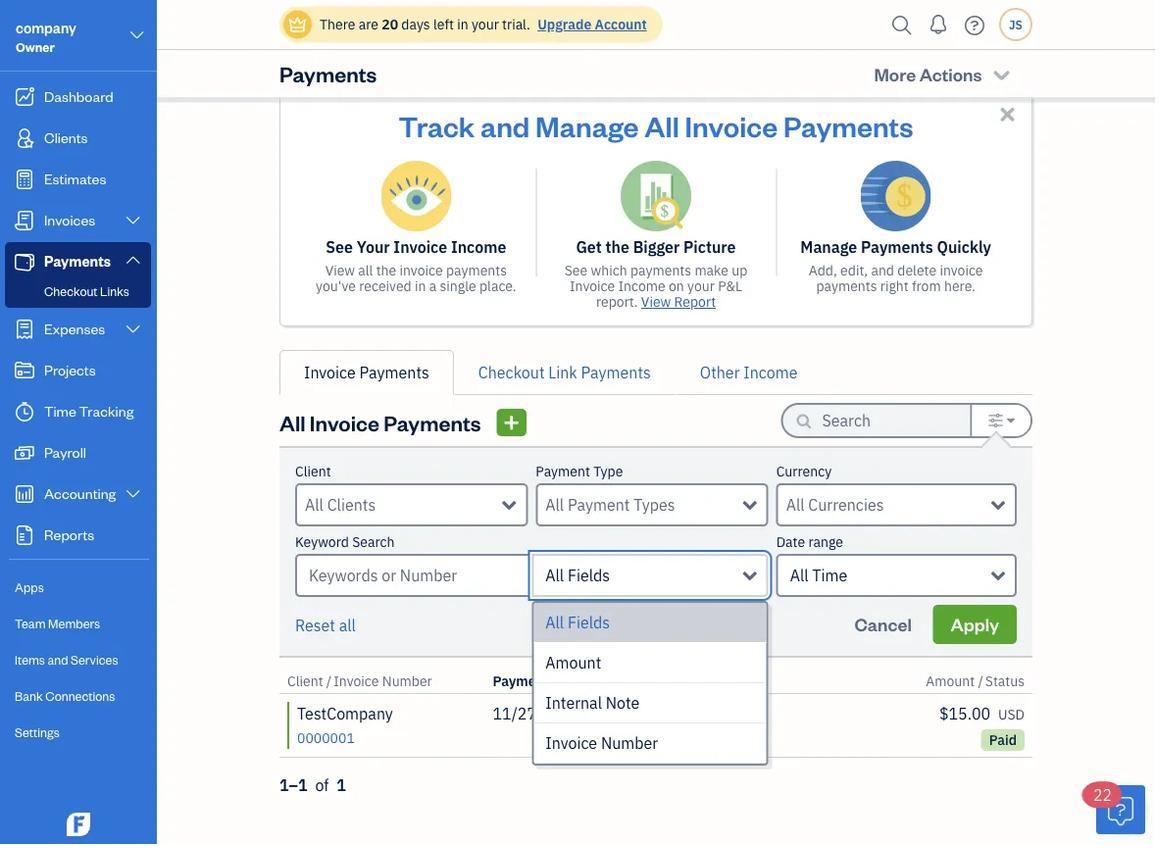 Task type: describe. For each thing, give the bounding box(es) containing it.
internal inside internal note option
[[546, 693, 602, 714]]

reset all button
[[295, 614, 356, 637]]

dashboard
[[44, 87, 113, 105]]

1–1 of 1
[[280, 775, 346, 796]]

0 vertical spatial type
[[593, 462, 623, 481]]

manage payments quickly image
[[861, 161, 931, 231]]

0 vertical spatial the
[[606, 237, 630, 257]]

1 vertical spatial type
[[630, 672, 659, 690]]

chevron large down image for invoices
[[124, 213, 142, 229]]

js button
[[999, 8, 1033, 41]]

payment type
[[536, 462, 623, 481]]

0 horizontal spatial number
[[382, 672, 432, 690]]

invoice inside the invoice number option
[[546, 733, 597, 754]]

see which payments make up invoice income on your p&l report.
[[565, 261, 748, 311]]

estimates
[[44, 169, 106, 188]]

report image
[[13, 526, 36, 545]]

days
[[401, 15, 430, 33]]

upgrade
[[538, 15, 592, 33]]

from
[[912, 277, 941, 295]]

bigger
[[633, 237, 680, 257]]

view report
[[641, 293, 716, 311]]

11/27/2023
[[493, 704, 580, 724]]

client for client
[[295, 462, 331, 481]]

income inside see which payments make up invoice income on your p&l report.
[[618, 277, 666, 295]]

report.
[[596, 293, 638, 311]]

estimates link
[[5, 160, 151, 199]]

all for all time dropdown button
[[790, 565, 809, 586]]

keyword
[[295, 533, 349, 551]]

all time button
[[776, 554, 1017, 597]]

invoice number
[[546, 733, 658, 754]]

chart image
[[13, 484, 36, 504]]

see your invoice income view all the invoice payments you've received in a single place.
[[316, 237, 516, 295]]

payment for payment date
[[493, 672, 549, 690]]

notifications image
[[923, 5, 954, 44]]

account
[[595, 15, 647, 33]]

p&l
[[718, 277, 742, 295]]

list box containing all fields
[[534, 603, 767, 764]]

client image
[[13, 128, 36, 148]]

invoice for quickly
[[940, 261, 983, 280]]

more actions button
[[864, 54, 1025, 94]]

1 horizontal spatial in
[[457, 15, 468, 33]]

checkout link payments link
[[454, 350, 676, 395]]

search image
[[887, 10, 918, 40]]

here.
[[944, 277, 976, 295]]

payments inside 'main' element
[[44, 252, 111, 270]]

checkout links link
[[9, 280, 147, 303]]

items and services link
[[5, 643, 151, 678]]

all inside see your invoice income view all the invoice payments you've received in a single place.
[[358, 261, 373, 280]]

0000001 link
[[297, 727, 355, 748]]

range
[[809, 533, 843, 551]]

owner
[[16, 39, 55, 55]]

expense image
[[13, 320, 36, 339]]

see for which
[[565, 261, 588, 280]]

search
[[352, 533, 395, 551]]

there are 20 days left in your trial. upgrade account
[[320, 15, 647, 33]]

items and services
[[15, 652, 118, 668]]

reports link
[[5, 516, 151, 555]]

payments left the add a new payment icon on the left
[[384, 408, 481, 436]]

money image
[[13, 443, 36, 463]]

payment for payment type
[[536, 462, 590, 481]]

there
[[320, 15, 355, 33]]

0 horizontal spatial manage
[[536, 107, 639, 144]]

go to help image
[[959, 10, 991, 40]]

number inside option
[[601, 733, 658, 754]]

left
[[433, 15, 454, 33]]

single
[[440, 277, 476, 295]]

project image
[[13, 361, 36, 381]]

checkout for checkout links
[[44, 283, 98, 299]]

apps link
[[5, 571, 151, 605]]

accounting
[[44, 484, 116, 503]]

all fields for list box containing all fields
[[546, 612, 610, 633]]

client / invoice number
[[287, 672, 432, 690]]

view inside see your invoice income view all the invoice payments you've received in a single place.
[[325, 261, 355, 280]]

2 horizontal spatial income
[[744, 362, 798, 383]]

notes
[[723, 672, 759, 690]]

timer image
[[13, 402, 36, 422]]

invoice inside see your invoice income view all the invoice payments you've received in a single place.
[[394, 237, 447, 257]]

/ for internal
[[663, 672, 668, 690]]

all fields option
[[534, 603, 767, 643]]

amount button
[[926, 672, 975, 690]]

invoices
[[44, 210, 95, 229]]

client for client / invoice number
[[287, 672, 323, 690]]

team
[[15, 615, 46, 632]]

$15.00
[[939, 704, 991, 724]]

and for manage
[[481, 107, 530, 144]]

checkout link payments
[[478, 362, 651, 383]]

get the bigger picture
[[576, 237, 736, 257]]

freshbooks image
[[63, 813, 94, 837]]

right
[[881, 277, 909, 295]]

on
[[669, 277, 684, 295]]

expenses link
[[5, 310, 151, 349]]

invoice image
[[13, 211, 36, 230]]

links
[[100, 283, 129, 299]]

chevron large down image up dashboard link at left top
[[128, 24, 146, 47]]

invoice inside see which payments make up invoice income on your p&l report.
[[570, 277, 615, 295]]

more
[[874, 62, 916, 85]]

report
[[674, 293, 716, 311]]

are
[[359, 15, 379, 33]]

All Currencies search field
[[786, 493, 992, 517]]

services
[[71, 652, 118, 668]]

usd
[[998, 706, 1025, 724]]

time inside 'main' element
[[44, 402, 76, 420]]

payroll
[[44, 443, 86, 461]]

projects link
[[5, 351, 151, 390]]

22
[[1094, 785, 1112, 806]]

checkout links
[[44, 283, 129, 299]]

dashboard image
[[13, 87, 36, 107]]

cancel button
[[837, 605, 930, 644]]

date range
[[776, 533, 843, 551]]

and for services
[[47, 652, 68, 668]]

see for your
[[326, 237, 353, 257]]

of
[[315, 775, 329, 796]]

team members link
[[5, 607, 151, 641]]

add a new payment image
[[503, 411, 521, 434]]

invoice payments
[[304, 362, 429, 383]]

manage inside manage payments quickly add, edit, and delete invoice payments right from here.
[[801, 237, 857, 257]]

amount / status
[[926, 672, 1025, 690]]

and inside manage payments quickly add, edit, and delete invoice payments right from here.
[[871, 261, 894, 280]]

quickly
[[937, 237, 992, 257]]



Task type: vqa. For each thing, say whether or not it's contained in the screenshot.
3 button
no



Task type: locate. For each thing, give the bounding box(es) containing it.
all fields up all fields option
[[546, 565, 610, 586]]

1 horizontal spatial internal
[[670, 672, 719, 690]]

amount for amount / status
[[926, 672, 975, 690]]

invoice inside the invoice payments link
[[304, 362, 356, 383]]

0 horizontal spatial view
[[325, 261, 355, 280]]

payments down 'bigger'
[[631, 261, 692, 280]]

manage payments quickly add, edit, and delete invoice payments right from here.
[[801, 237, 992, 295]]

chevron large down image down links
[[124, 322, 142, 337]]

payments down there
[[280, 60, 377, 88]]

internal note
[[546, 693, 640, 714]]

chevron large down image inside expenses link
[[124, 322, 142, 337]]

payment up "11/27/2023"
[[493, 672, 549, 690]]

0 horizontal spatial time
[[44, 402, 76, 420]]

payments up all invoice payments
[[360, 362, 429, 383]]

1 horizontal spatial your
[[688, 277, 715, 295]]

in right left
[[457, 15, 468, 33]]

you've
[[316, 277, 356, 295]]

all inside option
[[546, 612, 564, 633]]

2 vertical spatial and
[[47, 652, 68, 668]]

in left a
[[415, 277, 426, 295]]

payments for manage payments quickly
[[816, 277, 877, 295]]

1 / from the left
[[326, 672, 332, 690]]

payments inside manage payments quickly add, edit, and delete invoice payments right from here.
[[861, 237, 933, 257]]

0 horizontal spatial all
[[339, 615, 356, 636]]

1 vertical spatial the
[[376, 261, 396, 280]]

/ for invoice
[[326, 672, 332, 690]]

paid
[[989, 731, 1017, 749]]

1 vertical spatial your
[[688, 277, 715, 295]]

1 vertical spatial manage
[[801, 237, 857, 257]]

bank
[[15, 688, 43, 704]]

amount up caretdown icon
[[546, 653, 602, 673]]

0 vertical spatial time
[[44, 402, 76, 420]]

1 vertical spatial payment
[[493, 672, 549, 690]]

close image
[[996, 103, 1019, 126]]

All Payment Types search field
[[546, 493, 743, 517]]

which
[[591, 261, 627, 280]]

company
[[16, 18, 76, 37]]

manage
[[536, 107, 639, 144], [801, 237, 857, 257]]

all fields
[[546, 565, 610, 586], [546, 612, 610, 633]]

1 vertical spatial client
[[287, 672, 323, 690]]

1 horizontal spatial the
[[606, 237, 630, 257]]

chevron large down image up links
[[124, 252, 142, 267]]

main element
[[0, 0, 206, 844]]

date left "range"
[[776, 533, 805, 551]]

up
[[732, 261, 748, 280]]

0000001
[[297, 729, 355, 747]]

2 all fields from the top
[[546, 612, 610, 633]]

see inside see which payments make up invoice income on your p&l report.
[[565, 261, 588, 280]]

0 horizontal spatial and
[[47, 652, 68, 668]]

see down 'get'
[[565, 261, 588, 280]]

see your invoice income image
[[381, 161, 451, 231]]

income left on on the right
[[618, 277, 666, 295]]

chevron large down image for payments
[[124, 252, 142, 267]]

/ for status
[[978, 672, 983, 690]]

amount up the $15.00
[[926, 672, 975, 690]]

ach
[[630, 704, 660, 724]]

1 vertical spatial time
[[812, 565, 848, 586]]

0 horizontal spatial income
[[451, 237, 506, 257]]

0 vertical spatial see
[[326, 237, 353, 257]]

payroll link
[[5, 433, 151, 473]]

1 all fields from the top
[[546, 565, 610, 586]]

time inside dropdown button
[[812, 565, 848, 586]]

0 horizontal spatial in
[[415, 277, 426, 295]]

payment date
[[493, 672, 582, 690]]

Keyword Search field
[[532, 554, 769, 597]]

tracking
[[79, 402, 134, 420]]

your left 'trial.'
[[472, 15, 499, 33]]

payments inside see your invoice income view all the invoice payments you've received in a single place.
[[446, 261, 507, 280]]

1 horizontal spatial date
[[776, 533, 805, 551]]

payment up the all payment types search box
[[536, 462, 590, 481]]

other
[[700, 362, 740, 383]]

items
[[15, 652, 45, 668]]

picture
[[684, 237, 736, 257]]

delete
[[898, 261, 937, 280]]

apps
[[15, 579, 44, 595]]

caretdown image
[[586, 674, 593, 689]]

testcompany
[[297, 704, 393, 724]]

expenses
[[44, 319, 105, 338]]

1 horizontal spatial amount
[[926, 672, 975, 690]]

chevron large down image for expenses
[[124, 322, 142, 337]]

estimate image
[[13, 170, 36, 189]]

0 vertical spatial all fields
[[546, 565, 610, 586]]

actions
[[920, 62, 982, 85]]

settings image
[[988, 413, 1004, 429]]

payments down more
[[784, 107, 913, 144]]

0 horizontal spatial payments
[[446, 261, 507, 280]]

1 vertical spatial and
[[871, 261, 894, 280]]

2 vertical spatial income
[[744, 362, 798, 383]]

fields up all fields option
[[568, 565, 610, 586]]

payments link
[[5, 242, 151, 280]]

1 horizontal spatial type
[[630, 672, 659, 690]]

clients link
[[5, 119, 151, 158]]

1 vertical spatial fields
[[568, 612, 610, 633]]

0 horizontal spatial /
[[326, 672, 332, 690]]

payments right a
[[446, 261, 507, 280]]

1 horizontal spatial payments
[[631, 261, 692, 280]]

type / internal notes
[[630, 672, 759, 690]]

1
[[337, 775, 346, 796]]

amount inside option
[[546, 653, 602, 673]]

0 vertical spatial all
[[358, 261, 373, 280]]

2 invoice from the left
[[940, 261, 983, 280]]

$15.00 usd paid
[[939, 704, 1025, 749]]

client up testcompany
[[287, 672, 323, 690]]

chevron large down image right the "invoices"
[[124, 213, 142, 229]]

date
[[776, 533, 805, 551], [552, 672, 582, 690]]

1 vertical spatial see
[[565, 261, 588, 280]]

all fields inside option
[[546, 612, 610, 633]]

and right items
[[47, 652, 68, 668]]

0 horizontal spatial the
[[376, 261, 396, 280]]

0 horizontal spatial date
[[552, 672, 582, 690]]

time right "timer" icon
[[44, 402, 76, 420]]

number down ach
[[601, 733, 658, 754]]

all for keyword search field
[[546, 565, 564, 586]]

1 horizontal spatial see
[[565, 261, 588, 280]]

0 vertical spatial manage
[[536, 107, 639, 144]]

all
[[358, 261, 373, 280], [339, 615, 356, 636]]

1 horizontal spatial all
[[358, 261, 373, 280]]

all for list box containing all fields
[[546, 612, 564, 633]]

1 horizontal spatial checkout
[[478, 362, 545, 383]]

1 horizontal spatial and
[[481, 107, 530, 144]]

fields up caretdown icon
[[568, 612, 610, 633]]

0 horizontal spatial your
[[472, 15, 499, 33]]

link
[[549, 362, 577, 383]]

20
[[382, 15, 398, 33]]

All Clients search field
[[305, 493, 502, 517]]

and right edit,
[[871, 261, 894, 280]]

date left caretdown icon
[[552, 672, 582, 690]]

the up which
[[606, 237, 630, 257]]

the down "your"
[[376, 261, 396, 280]]

fields inside keyword search field
[[568, 565, 610, 586]]

1 vertical spatial checkout
[[478, 362, 545, 383]]

invoices link
[[5, 201, 151, 240]]

caretdown image
[[1007, 413, 1015, 429]]

1 vertical spatial in
[[415, 277, 426, 295]]

view left report at the top of the page
[[641, 293, 671, 311]]

income right other
[[744, 362, 798, 383]]

accounting link
[[5, 475, 151, 514]]

2 fields from the top
[[568, 612, 610, 633]]

clients
[[44, 128, 88, 147]]

track
[[399, 107, 475, 144]]

checkout inside 'main' element
[[44, 283, 98, 299]]

Keyword Search text field
[[295, 554, 532, 597]]

1 vertical spatial number
[[601, 733, 658, 754]]

payment image
[[13, 252, 36, 272]]

track and manage all invoice payments
[[399, 107, 913, 144]]

make
[[695, 261, 729, 280]]

time down "range"
[[812, 565, 848, 586]]

1 vertical spatial income
[[618, 277, 666, 295]]

your inside see which payments make up invoice income on your p&l report.
[[688, 277, 715, 295]]

0 vertical spatial internal
[[670, 672, 719, 690]]

type up note
[[630, 672, 659, 690]]

all inside dropdown button
[[790, 565, 809, 586]]

all time
[[790, 565, 848, 586]]

view left received
[[325, 261, 355, 280]]

1 horizontal spatial /
[[663, 672, 668, 690]]

0 horizontal spatial see
[[326, 237, 353, 257]]

chevron large down image
[[128, 24, 146, 47], [124, 213, 142, 229], [124, 252, 142, 267], [124, 322, 142, 337]]

2 horizontal spatial /
[[978, 672, 983, 690]]

0 vertical spatial checkout
[[44, 283, 98, 299]]

22 button
[[1084, 783, 1146, 835]]

internal note option
[[534, 684, 767, 724]]

your right on on the right
[[688, 277, 715, 295]]

all fields up caretdown icon
[[546, 612, 610, 633]]

dashboard link
[[5, 77, 151, 117]]

cancel
[[855, 613, 912, 636]]

fields for keyword search field
[[568, 565, 610, 586]]

payments up delete
[[861, 237, 933, 257]]

crown image
[[287, 14, 308, 35]]

payments right link
[[581, 362, 651, 383]]

all fields for keyword search field
[[546, 565, 610, 586]]

1 invoice from the left
[[400, 261, 443, 280]]

0 vertical spatial income
[[451, 237, 506, 257]]

1 horizontal spatial invoice
[[940, 261, 983, 280]]

checkout for checkout link payments
[[478, 362, 545, 383]]

amount
[[546, 653, 602, 673], [926, 672, 975, 690]]

reset all
[[295, 615, 356, 636]]

1 fields from the top
[[568, 565, 610, 586]]

see
[[326, 237, 353, 257], [565, 261, 588, 280]]

client up keyword
[[295, 462, 331, 481]]

2 horizontal spatial payments
[[816, 277, 877, 295]]

bank connections link
[[5, 680, 151, 714]]

1 vertical spatial view
[[641, 293, 671, 311]]

0 vertical spatial view
[[325, 261, 355, 280]]

/ up testcompany
[[326, 672, 332, 690]]

1 horizontal spatial time
[[812, 565, 848, 586]]

number up testcompany
[[382, 672, 432, 690]]

all fields inside keyword search field
[[546, 565, 610, 586]]

all right the reset
[[339, 615, 356, 636]]

/ left status
[[978, 672, 983, 690]]

1 vertical spatial internal
[[546, 693, 602, 714]]

and right track
[[481, 107, 530, 144]]

get the bigger picture image
[[621, 161, 691, 231]]

all
[[645, 107, 679, 144], [280, 408, 306, 436], [546, 565, 564, 586], [790, 565, 809, 586], [546, 612, 564, 633]]

list box
[[534, 603, 767, 764]]

1 horizontal spatial income
[[618, 277, 666, 295]]

internal down caretdown icon
[[546, 693, 602, 714]]

0 vertical spatial client
[[295, 462, 331, 481]]

team members
[[15, 615, 100, 632]]

fields inside option
[[568, 612, 610, 633]]

reports
[[44, 525, 94, 544]]

all inside button
[[339, 615, 356, 636]]

chevrondown image
[[991, 64, 1013, 84]]

income
[[451, 237, 506, 257], [618, 277, 666, 295], [744, 362, 798, 383]]

0 vertical spatial date
[[776, 533, 805, 551]]

resource center badge image
[[1096, 786, 1146, 835]]

invoice
[[400, 261, 443, 280], [940, 261, 983, 280]]

3 / from the left
[[978, 672, 983, 690]]

income inside see your invoice income view all the invoice payments you've received in a single place.
[[451, 237, 506, 257]]

0 vertical spatial payment
[[536, 462, 590, 481]]

add,
[[809, 261, 837, 280]]

checkout up the add a new payment icon on the left
[[478, 362, 545, 383]]

in inside see your invoice income view all the invoice payments you've received in a single place.
[[415, 277, 426, 295]]

currency
[[776, 462, 832, 481]]

0 horizontal spatial invoice
[[400, 261, 443, 280]]

invoice number option
[[534, 724, 767, 764]]

type up the all payment types search box
[[593, 462, 623, 481]]

Search text field
[[822, 405, 939, 436]]

1 vertical spatial all fields
[[546, 612, 610, 633]]

chevron large down image
[[124, 486, 142, 502]]

in
[[457, 15, 468, 33], [415, 277, 426, 295]]

checkout down payments link on the left of the page
[[44, 283, 98, 299]]

2 / from the left
[[663, 672, 668, 690]]

0 vertical spatial and
[[481, 107, 530, 144]]

1 vertical spatial all
[[339, 615, 356, 636]]

time tracking
[[44, 402, 134, 420]]

payments inside manage payments quickly add, edit, and delete invoice payments right from here.
[[816, 277, 877, 295]]

invoice inside manage payments quickly add, edit, and delete invoice payments right from here.
[[940, 261, 983, 280]]

note
[[606, 693, 640, 714]]

2 horizontal spatial and
[[871, 261, 894, 280]]

1 vertical spatial date
[[552, 672, 582, 690]]

trial.
[[502, 15, 530, 33]]

amount for amount
[[546, 653, 602, 673]]

invoice for invoice
[[400, 261, 443, 280]]

all inside keyword search field
[[546, 565, 564, 586]]

internal
[[670, 672, 719, 690], [546, 693, 602, 714]]

members
[[48, 615, 100, 632]]

invoice payments link
[[280, 350, 454, 395]]

reset
[[295, 615, 335, 636]]

other income
[[700, 362, 798, 383]]

internal left the notes
[[670, 672, 719, 690]]

see inside see your invoice income view all the invoice payments you've received in a single place.
[[326, 237, 353, 257]]

0 vertical spatial in
[[457, 15, 468, 33]]

the inside see your invoice income view all the invoice payments you've received in a single place.
[[376, 261, 396, 280]]

fields for list box containing all fields
[[568, 612, 610, 633]]

a
[[429, 277, 437, 295]]

and inside 'main' element
[[47, 652, 68, 668]]

more actions
[[874, 62, 982, 85]]

number
[[382, 672, 432, 690], [601, 733, 658, 754]]

1 horizontal spatial manage
[[801, 237, 857, 257]]

invoice inside see your invoice income view all the invoice payments you've received in a single place.
[[400, 261, 443, 280]]

1 horizontal spatial view
[[641, 293, 671, 311]]

company owner
[[16, 18, 76, 55]]

0 horizontal spatial internal
[[546, 693, 602, 714]]

0 horizontal spatial checkout
[[44, 283, 98, 299]]

/ right type "button"
[[663, 672, 668, 690]]

0 horizontal spatial type
[[593, 462, 623, 481]]

0 vertical spatial your
[[472, 15, 499, 33]]

all down "your"
[[358, 261, 373, 280]]

income up place.
[[451, 237, 506, 257]]

see left "your"
[[326, 237, 353, 257]]

/
[[326, 672, 332, 690], [663, 672, 668, 690], [978, 672, 983, 690]]

0 vertical spatial fields
[[568, 565, 610, 586]]

payments up the checkout links link
[[44, 252, 111, 270]]

invoice
[[685, 107, 778, 144], [394, 237, 447, 257], [570, 277, 615, 295], [304, 362, 356, 383], [310, 408, 380, 436], [334, 672, 379, 690], [546, 733, 597, 754]]

1 horizontal spatial number
[[601, 733, 658, 754]]

payments left right
[[816, 277, 877, 295]]

payments inside see which payments make up invoice income on your p&l report.
[[631, 261, 692, 280]]

payments for see your invoice income
[[446, 261, 507, 280]]

0 vertical spatial number
[[382, 672, 432, 690]]

0 horizontal spatial amount
[[546, 653, 602, 673]]

amount option
[[534, 643, 767, 684]]



